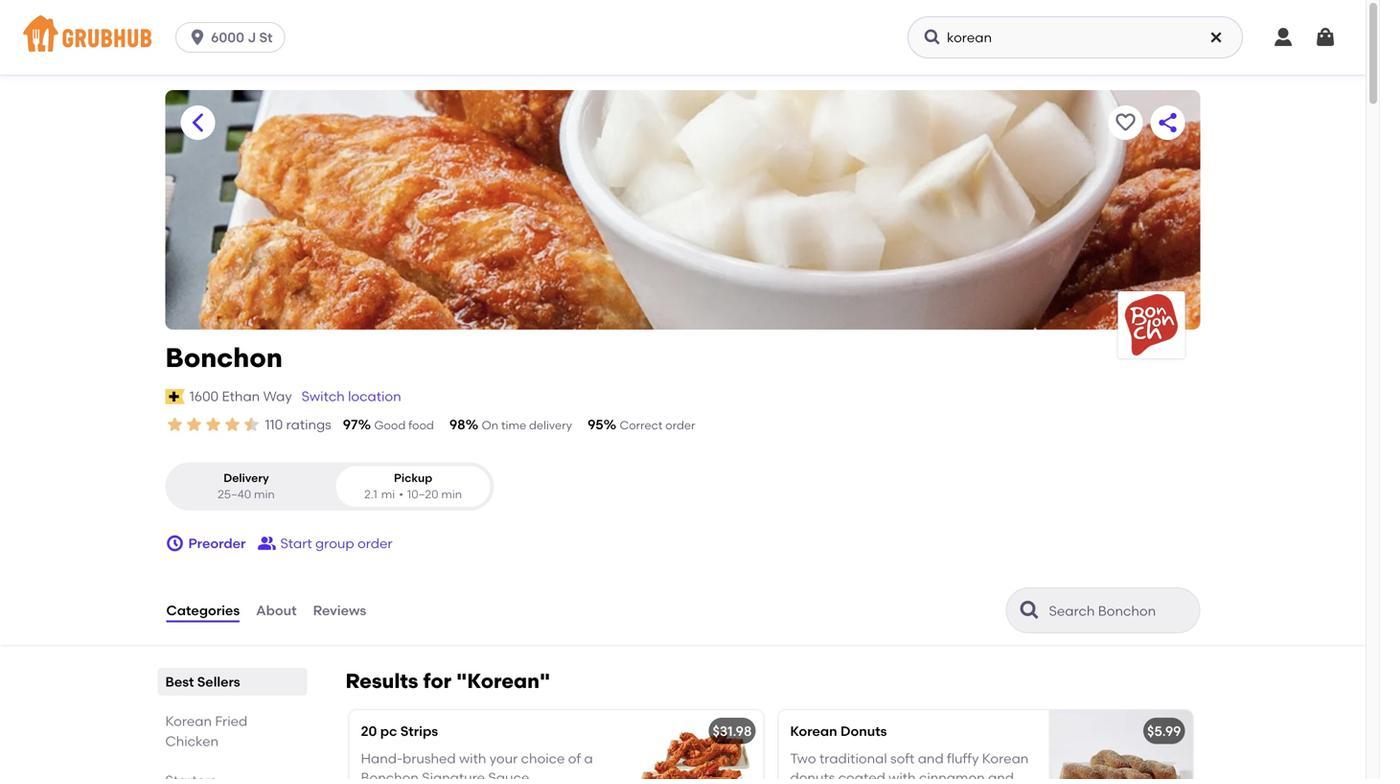 Task type: locate. For each thing, give the bounding box(es) containing it.
your
[[490, 751, 518, 767]]

korean inside two traditional soft and fluffy korean donuts coated with cinnamon an
[[982, 751, 1029, 767]]

two traditional soft and fluffy korean donuts coated with cinnamon an
[[790, 751, 1029, 779]]

min
[[254, 488, 275, 502], [441, 488, 462, 502]]

fried
[[215, 713, 248, 730]]

0 vertical spatial bonchon
[[165, 342, 283, 374]]

on
[[482, 418, 499, 432]]

2.1
[[364, 488, 377, 502]]

delivery 25–40 min
[[218, 471, 275, 502]]

hand-
[[361, 751, 403, 767]]

with up signature
[[459, 751, 486, 767]]

start group order button
[[257, 526, 393, 561]]

svg image inside preorder button
[[165, 534, 185, 553]]

star icon image
[[165, 415, 185, 434], [185, 415, 204, 434], [204, 415, 223, 434], [223, 415, 242, 434], [242, 415, 261, 434], [242, 415, 261, 434]]

pickup
[[394, 471, 433, 485]]

pickup 2.1 mi • 10–20 min
[[364, 471, 462, 502]]

1 horizontal spatial korean
[[790, 723, 838, 740]]

•
[[399, 488, 404, 502]]

0 vertical spatial order
[[666, 418, 696, 432]]

location
[[348, 388, 401, 405]]

reviews button
[[312, 576, 367, 645]]

korean inside korean fried chicken
[[165, 713, 212, 730]]

preorder button
[[165, 526, 246, 561]]

with inside hand-brushed with your choice of a bonchon signature sauce
[[459, 751, 486, 767]]

1 vertical spatial with
[[889, 770, 916, 779]]

switch location
[[302, 388, 401, 405]]

strips
[[401, 723, 438, 740]]

categories button
[[165, 576, 241, 645]]

sellers
[[197, 674, 240, 690]]

1600 ethan way button
[[189, 386, 293, 407]]

2 horizontal spatial korean
[[982, 751, 1029, 767]]

0 vertical spatial with
[[459, 751, 486, 767]]

svg image inside 6000 j st button
[[188, 28, 207, 47]]

1 horizontal spatial svg image
[[188, 28, 207, 47]]

share icon image
[[1157, 111, 1180, 134]]

0 vertical spatial svg image
[[188, 28, 207, 47]]

delivery
[[529, 418, 572, 432]]

delivery
[[224, 471, 269, 485]]

min right 10–20
[[441, 488, 462, 502]]

bonchon up 1600 ethan way
[[165, 342, 283, 374]]

bonchon down hand-
[[361, 770, 419, 779]]

order right correct
[[666, 418, 696, 432]]

group
[[315, 535, 354, 552]]

2 min from the left
[[441, 488, 462, 502]]

a
[[584, 751, 593, 767]]

donuts
[[790, 770, 835, 779]]

0 horizontal spatial svg image
[[165, 534, 185, 553]]

svg image
[[188, 28, 207, 47], [165, 534, 185, 553]]

pc
[[380, 723, 397, 740]]

0 horizontal spatial order
[[358, 535, 393, 552]]

1600
[[190, 388, 219, 405]]

1 vertical spatial svg image
[[165, 534, 185, 553]]

20
[[361, 723, 377, 740]]

korean
[[165, 713, 212, 730], [790, 723, 838, 740], [982, 751, 1029, 767]]

with down soft at the right bottom of the page
[[889, 770, 916, 779]]

food
[[409, 418, 434, 432]]

25–40
[[218, 488, 251, 502]]

korean up chicken
[[165, 713, 212, 730]]

start
[[280, 535, 312, 552]]

reviews
[[313, 602, 366, 619]]

1 horizontal spatial min
[[441, 488, 462, 502]]

98
[[449, 417, 466, 433]]

svg image
[[1272, 26, 1295, 49], [1314, 26, 1337, 49], [923, 28, 942, 47], [1209, 30, 1224, 45]]

korean donuts image
[[1049, 710, 1193, 779]]

option group
[[165, 462, 494, 511]]

ratings
[[286, 417, 331, 433]]

1 vertical spatial bonchon
[[361, 770, 419, 779]]

min down delivery
[[254, 488, 275, 502]]

korean right fluffy
[[982, 751, 1029, 767]]

20 pc strips image
[[620, 710, 764, 779]]

0 horizontal spatial korean
[[165, 713, 212, 730]]

switch location button
[[301, 386, 402, 407]]

of
[[568, 751, 581, 767]]

traditional
[[820, 751, 887, 767]]

1 horizontal spatial bonchon
[[361, 770, 419, 779]]

Search for food, convenience, alcohol... search field
[[908, 16, 1243, 58]]

1600 ethan way
[[190, 388, 292, 405]]

mi
[[381, 488, 395, 502]]

with
[[459, 751, 486, 767], [889, 770, 916, 779]]

korean for korean fried chicken
[[165, 713, 212, 730]]

1 min from the left
[[254, 488, 275, 502]]

order
[[666, 418, 696, 432], [358, 535, 393, 552]]

1 vertical spatial order
[[358, 535, 393, 552]]

1 horizontal spatial with
[[889, 770, 916, 779]]

"korean"
[[456, 669, 550, 694]]

hand-brushed with your choice of a bonchon signature sauce
[[361, 751, 593, 779]]

bonchon
[[165, 342, 283, 374], [361, 770, 419, 779]]

svg image left 6000
[[188, 28, 207, 47]]

correct
[[620, 418, 663, 432]]

order right group at the left of the page
[[358, 535, 393, 552]]

110
[[265, 417, 283, 433]]

0 horizontal spatial min
[[254, 488, 275, 502]]

svg image left preorder
[[165, 534, 185, 553]]

20 pc strips
[[361, 723, 438, 740]]

save this restaurant button
[[1109, 105, 1143, 140]]

0 horizontal spatial with
[[459, 751, 486, 767]]

best
[[165, 674, 194, 690]]

korean up two
[[790, 723, 838, 740]]

about button
[[255, 576, 298, 645]]

results
[[346, 669, 418, 694]]



Task type: vqa. For each thing, say whether or not it's contained in the screenshot.
WA
no



Task type: describe. For each thing, give the bounding box(es) containing it.
categories
[[166, 602, 240, 619]]

ethan
[[222, 388, 260, 405]]

results for "korean"
[[346, 669, 550, 694]]

about
[[256, 602, 297, 619]]

korean fried chicken
[[165, 713, 248, 750]]

6000 j st button
[[176, 22, 293, 53]]

brushed
[[403, 751, 456, 767]]

$31.98
[[713, 723, 752, 740]]

min inside "pickup 2.1 mi • 10–20 min"
[[441, 488, 462, 502]]

option group containing delivery 25–40 min
[[165, 462, 494, 511]]

two
[[790, 751, 816, 767]]

10–20
[[407, 488, 439, 502]]

save this restaurant image
[[1114, 111, 1137, 134]]

switch
[[302, 388, 345, 405]]

donuts
[[841, 723, 887, 740]]

fluffy
[[947, 751, 979, 767]]

search icon image
[[1019, 599, 1042, 622]]

97
[[343, 417, 358, 433]]

j
[[248, 29, 256, 46]]

min inside delivery 25–40 min
[[254, 488, 275, 502]]

st
[[259, 29, 273, 46]]

for
[[423, 669, 452, 694]]

way
[[263, 388, 292, 405]]

$5.99
[[1148, 723, 1182, 740]]

bonchon logo image
[[1118, 291, 1185, 359]]

0 horizontal spatial bonchon
[[165, 342, 283, 374]]

order inside start group order button
[[358, 535, 393, 552]]

people icon image
[[257, 534, 277, 553]]

bonchon inside hand-brushed with your choice of a bonchon signature sauce
[[361, 770, 419, 779]]

svg image for 6000 j st
[[188, 28, 207, 47]]

start group order
[[280, 535, 393, 552]]

subscription pass image
[[165, 389, 185, 404]]

cinnamon
[[919, 770, 985, 779]]

svg image for preorder
[[165, 534, 185, 553]]

chicken
[[165, 733, 219, 750]]

main navigation navigation
[[0, 0, 1366, 75]]

coated
[[839, 770, 886, 779]]

Search Bonchon search field
[[1047, 602, 1194, 620]]

6000
[[211, 29, 244, 46]]

110 ratings
[[265, 417, 331, 433]]

korean donuts
[[790, 723, 887, 740]]

correct order
[[620, 418, 696, 432]]

with inside two traditional soft and fluffy korean donuts coated with cinnamon an
[[889, 770, 916, 779]]

95
[[588, 417, 604, 433]]

1 horizontal spatial order
[[666, 418, 696, 432]]

best sellers
[[165, 674, 240, 690]]

good food
[[374, 418, 434, 432]]

and
[[918, 751, 944, 767]]

caret left icon image
[[186, 111, 209, 134]]

korean for korean donuts
[[790, 723, 838, 740]]

soft
[[891, 751, 915, 767]]

choice
[[521, 751, 565, 767]]

signature
[[422, 770, 485, 779]]

preorder
[[188, 535, 246, 552]]

time
[[501, 418, 526, 432]]

on time delivery
[[482, 418, 572, 432]]

6000 j st
[[211, 29, 273, 46]]

good
[[374, 418, 406, 432]]



